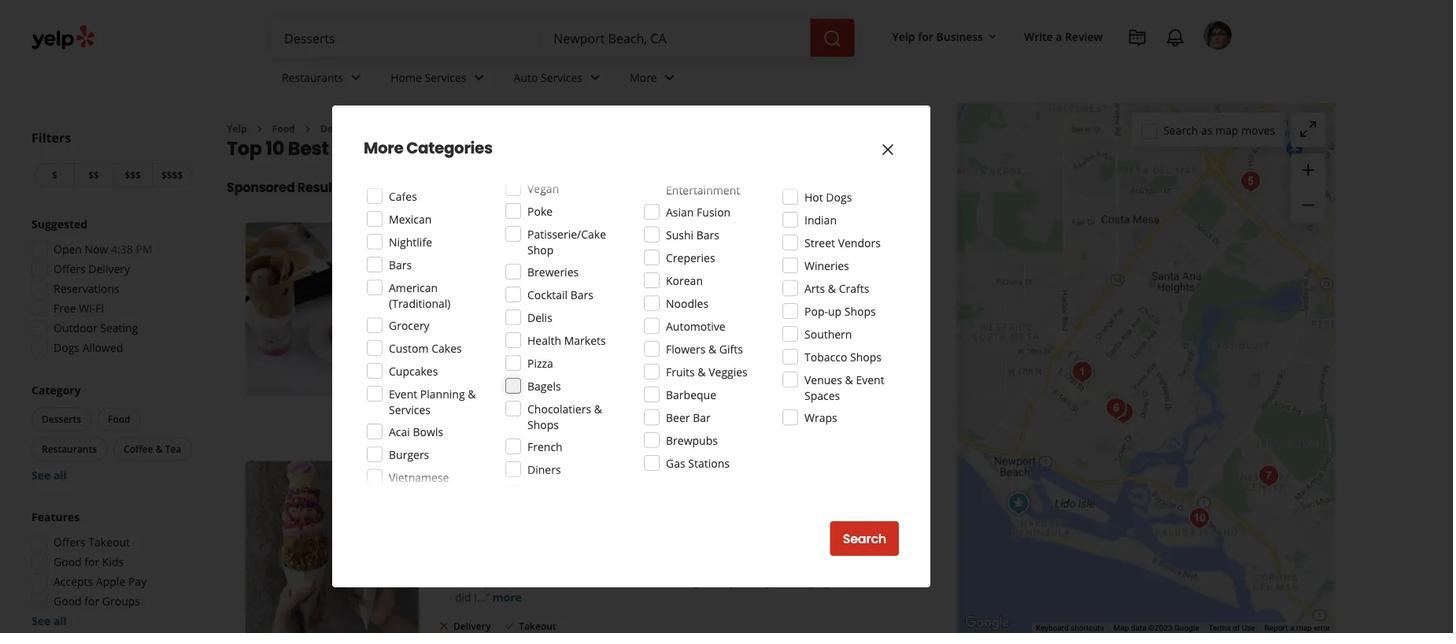 Task type: describe. For each thing, give the bounding box(es) containing it.
beer
[[666, 410, 690, 425]]

0 horizontal spatial dogs
[[54, 340, 80, 355]]

milk
[[438, 222, 472, 244]]

& inside ice cream & frozen yogurt button
[[490, 274, 497, 287]]

wraps
[[805, 410, 838, 425]]

health markets
[[528, 333, 606, 348]]

open for open now 4:38 pm
[[54, 242, 82, 257]]

my
[[664, 558, 679, 573]]

& for venues & event spaces
[[845, 372, 853, 387]]

markets
[[564, 333, 606, 348]]

now
[[85, 242, 108, 257]]

1 horizontal spatial cookie
[[801, 344, 834, 359]]

event inside event planning & services
[[389, 386, 418, 401]]

2 were from the left
[[739, 574, 764, 589]]

vendors
[[838, 235, 881, 250]]

24 chevron down v2 image for restaurants
[[347, 68, 366, 87]]

shops for pop-up shops
[[845, 304, 876, 319]]

street
[[805, 235, 836, 250]]

& inside event planning & services
[[468, 386, 476, 401]]

ice
[[441, 274, 455, 287]]

near
[[418, 135, 464, 161]]

fusion
[[697, 204, 731, 219]]

patisserie/cake
[[528, 226, 606, 241]]

until
[[470, 297, 493, 312]]

16 close v2 image
[[438, 620, 450, 632]]

previous image
[[252, 300, 271, 318]]

vegan
[[528, 181, 559, 196]]

tobacco
[[805, 349, 848, 364]]

report a map error
[[1265, 623, 1331, 633]]

and up macadamia
[[734, 344, 753, 359]]

food inside button
[[108, 413, 130, 426]]

yelp for yelp for business
[[893, 29, 916, 44]]

map region
[[927, 87, 1454, 633]]

keyboard shortcuts button
[[1036, 623, 1105, 633]]

chocolatiers
[[528, 401, 591, 416]]

cocktail
[[528, 287, 568, 302]]

good for kids
[[54, 554, 124, 569]]

accepts apple pay
[[54, 574, 147, 589]]

16 speech v2 image
[[438, 346, 450, 358]]

free for free wifi
[[622, 319, 645, 334]]

0 horizontal spatial bars
[[389, 257, 412, 272]]

nightlife
[[389, 234, 432, 249]]

for for groups
[[85, 594, 99, 609]]

features
[[32, 510, 80, 524]]

milk & cookies link
[[438, 222, 553, 244]]

16 chevron right v2 image for desserts
[[302, 123, 314, 135]]

they
[[713, 574, 736, 589]]

kokonut image
[[1236, 166, 1267, 197]]

©2023
[[1149, 623, 1173, 633]]

0 horizontal spatial cookie
[[574, 360, 607, 375]]

24 chevron down v2 image
[[470, 68, 489, 87]]

see all for category
[[32, 468, 67, 483]]

and down 'real.'
[[641, 574, 661, 589]]

restaurants link
[[269, 57, 378, 102]]

review
[[1066, 29, 1103, 44]]

people
[[485, 574, 520, 589]]

house
[[438, 461, 487, 483]]

yelp link
[[227, 122, 247, 135]]

terms of use
[[1209, 623, 1256, 633]]

of for house
[[491, 461, 507, 483]]

desserts up cafes in the top of the page
[[333, 135, 415, 161]]

milk & cookies
[[438, 222, 553, 244]]

previous image
[[252, 538, 271, 557]]

more for toffee
[[503, 375, 532, 390]]

read
[[570, 558, 594, 573]]

free for free wi-fi
[[54, 301, 76, 316]]

restaurants button
[[32, 437, 107, 461]]

sidecar doughnuts & coffee image
[[1067, 356, 1099, 388]]

arts for arts & entertainment
[[666, 167, 687, 182]]

arts & crafts
[[805, 281, 870, 296]]

arrived
[[744, 558, 781, 573]]

a for report
[[1291, 623, 1295, 633]]

search for search as map moves
[[1164, 123, 1199, 138]]

10:00
[[496, 297, 524, 312]]

open now 4:38 pm
[[54, 242, 152, 257]]

diners
[[528, 462, 561, 477]]

terms
[[1209, 623, 1231, 633]]

allowed
[[82, 340, 123, 355]]

noodles
[[666, 296, 709, 311]]

0 vertical spatial food
[[272, 122, 295, 135]]

the up bagels
[[521, 360, 538, 375]]

more for of
[[493, 590, 522, 605]]

24 chevron down v2 image for more
[[660, 68, 679, 87]]

i…"
[[474, 590, 490, 605]]

auto services link
[[501, 57, 617, 102]]

$
[[52, 169, 57, 182]]

services for home services
[[425, 70, 467, 85]]

delis
[[528, 310, 553, 325]]

yelp for business button
[[886, 22, 1006, 50]]

accepts
[[54, 574, 93, 589]]

creperies
[[666, 250, 716, 265]]

kids
[[102, 554, 124, 569]]

business
[[937, 29, 984, 44]]

owned
[[491, 319, 526, 334]]

asian
[[666, 204, 694, 219]]

yelp for business
[[893, 29, 984, 44]]

dogs inside more categories dialog
[[826, 189, 852, 204]]

home services
[[391, 70, 467, 85]]

24 chevron down v2 image for auto services
[[586, 68, 605, 87]]

next image
[[394, 300, 413, 318]]

pizza
[[528, 356, 554, 371]]

shortcuts
[[1071, 623, 1105, 633]]

1 horizontal spatial delivery
[[454, 620, 491, 633]]

open for open until 10:00 pm
[[438, 297, 467, 312]]

veggies
[[709, 364, 748, 379]]

0 vertical spatial delivery
[[88, 261, 130, 276]]

place
[[483, 344, 510, 359]]

cakes inside more categories dialog
[[432, 341, 462, 356]]

1 were from the left
[[523, 574, 548, 589]]

custom cakes
[[389, 341, 462, 356]]

bowls
[[413, 424, 443, 439]]

bars for cocktail bars
[[571, 287, 594, 302]]

highly
[[876, 344, 907, 359]]

all for category
[[53, 468, 67, 483]]

terms of use link
[[1209, 623, 1256, 633]]

go
[[888, 360, 901, 375]]

takeout for 1st 16 checkmark v2 image from the bottom
[[519, 620, 556, 633]]

noticed
[[847, 558, 885, 573]]

desserts button
[[32, 408, 91, 431]]

"what
[[455, 558, 486, 573]]

more categories dialog
[[0, 0, 1454, 633]]

of inside "what you're about to read is 100% real. my friend and i arrived at 7:50pm. i noticed a lot of people were outside the store and i thought they were just hanging around. little did i…"
[[471, 574, 482, 589]]

more for more
[[630, 70, 657, 85]]

(283
[[548, 248, 570, 263]]

use
[[1242, 623, 1256, 633]]

i inside "this place is the spot for cookies!! they have the best and freshest cookie types. i highly recommend the toffee cookie and white chocolate macadamia nut cookie. you can't go wrong…"
[[870, 344, 873, 359]]

bars for sushi bars
[[697, 227, 720, 242]]

bakeries button
[[575, 273, 622, 288]]

1 16 checkmark v2 image from the top
[[503, 405, 516, 418]]

good for groups
[[54, 594, 140, 609]]

group containing category
[[28, 382, 195, 483]]

zoom out image
[[1299, 196, 1318, 215]]

16 chevron down v2 image
[[987, 30, 999, 43]]

close image
[[879, 140, 898, 159]]

restaurants for "restaurants" link
[[282, 70, 344, 85]]

group containing suggested
[[27, 216, 195, 360]]

the up chocolate
[[689, 344, 706, 359]]

street vendors
[[805, 235, 881, 250]]

for inside "this place is the spot for cookies!! they have the best and freshest cookie types. i highly recommend the toffee cookie and white chocolate macadamia nut cookie. you can't go wrong…"
[[569, 344, 584, 359]]

search button
[[831, 521, 899, 556]]

pm for open now 4:38 pm
[[136, 242, 152, 257]]

gas
[[666, 456, 686, 471]]

see for features
[[32, 613, 51, 628]]

gifts
[[720, 341, 743, 356]]

sponsored results
[[227, 179, 344, 196]]

arts & entertainment
[[666, 167, 740, 197]]

$ button
[[35, 163, 74, 187]]

more link for toffee
[[503, 375, 532, 390]]

wifi
[[648, 319, 669, 334]]

more link
[[617, 57, 692, 102]]

map
[[1114, 623, 1130, 633]]

desserts inside button
[[42, 413, 81, 426]]



Task type: locate. For each thing, give the bounding box(es) containing it.
have
[[661, 344, 686, 359]]

& up 4.7 star rating image
[[476, 222, 488, 244]]

free up the outdoor
[[54, 301, 76, 316]]

0 horizontal spatial yelp
[[227, 122, 247, 135]]

desserts down "restaurants" link
[[320, 122, 361, 135]]

0 vertical spatial more
[[630, 70, 657, 85]]

southern
[[805, 326, 852, 341]]

1 all from the top
[[53, 468, 67, 483]]

takeout up kids
[[88, 535, 130, 550]]

0 vertical spatial shops
[[845, 304, 876, 319]]

& left crafts
[[828, 281, 836, 296]]

& right owned in the bottom left of the page
[[529, 319, 537, 334]]

1 horizontal spatial food
[[272, 122, 295, 135]]

of
[[491, 461, 507, 483], [471, 574, 482, 589], [1233, 623, 1240, 633]]

2 see all button from the top
[[32, 613, 67, 628]]

moves
[[1242, 123, 1276, 138]]

spot
[[543, 344, 566, 359]]

1 vertical spatial search
[[843, 530, 887, 548]]

offers for offers takeout
[[54, 535, 86, 550]]

of for terms
[[1233, 623, 1240, 633]]

restaurants inside business categories element
[[282, 70, 344, 85]]

& for milk & cookies
[[476, 222, 488, 244]]

milk & cookies image
[[246, 222, 419, 396]]

offers
[[54, 261, 86, 276], [54, 535, 86, 550]]

pop-up shops
[[805, 304, 876, 319]]

more link down pizza
[[503, 375, 532, 390]]

restaurants inside button
[[42, 443, 97, 456]]

bakeries link
[[575, 273, 622, 288]]

& right cream
[[490, 274, 497, 287]]

dogs right "hot"
[[826, 189, 852, 204]]

yogurt
[[534, 274, 566, 287]]

1 vertical spatial more
[[364, 137, 404, 159]]

all down restaurants button
[[53, 468, 67, 483]]

can't
[[861, 360, 885, 375]]

1 vertical spatial see all button
[[32, 613, 67, 628]]

& for flowers & gifts
[[709, 341, 717, 356]]

1 horizontal spatial arts
[[805, 281, 825, 296]]

of left use
[[1233, 623, 1240, 633]]

and down cookies!!
[[610, 360, 630, 375]]

to
[[557, 558, 567, 573]]

2 see all from the top
[[32, 613, 67, 628]]

0 horizontal spatial of
[[471, 574, 482, 589]]

for down offers takeout
[[85, 554, 99, 569]]

1 horizontal spatial a
[[1056, 29, 1063, 44]]

delivery right the "16 close v2" image
[[454, 620, 491, 633]]

1 horizontal spatial dogs
[[826, 189, 852, 204]]

offers delivery
[[54, 261, 130, 276]]

is inside "what you're about to read is 100% real. my friend and i arrived at 7:50pm. i noticed a lot of people were outside the store and i thought they were just hanging around. little did i…"
[[597, 558, 605, 573]]

16 chevron right v2 image right food link at the top left
[[302, 123, 314, 135]]

0 vertical spatial pm
[[136, 242, 152, 257]]

1 16 chevron right v2 image from the left
[[253, 123, 266, 135]]

pm right 4:38
[[136, 242, 152, 257]]

0 vertical spatial good
[[54, 554, 82, 569]]

auto
[[514, 70, 538, 85]]

2 vertical spatial of
[[1233, 623, 1240, 633]]

more
[[503, 375, 532, 390], [493, 590, 522, 605]]

pop-
[[805, 304, 828, 319]]

0 vertical spatial slideshow element
[[246, 222, 419, 396]]

open inside group
[[54, 242, 82, 257]]

16 checkmark v2 image
[[503, 405, 516, 418], [503, 620, 516, 632]]

search
[[1164, 123, 1199, 138], [843, 530, 887, 548]]

4.7 star rating image
[[438, 249, 523, 265]]

24 chevron down v2 image inside auto services 'link'
[[586, 68, 605, 87]]

more up 'california'
[[630, 70, 657, 85]]

report
[[1265, 623, 1289, 633]]

yelp inside button
[[893, 29, 916, 44]]

1 vertical spatial offers
[[54, 535, 86, 550]]

bacio di latte image
[[1254, 460, 1285, 492]]

0 vertical spatial 16 checkmark v2 image
[[503, 405, 516, 418]]

macadamia
[[716, 360, 776, 375]]

0 horizontal spatial delivery
[[88, 261, 130, 276]]

1 vertical spatial all
[[53, 613, 67, 628]]

cakes right chimney
[[585, 461, 631, 483]]

0 vertical spatial see all button
[[32, 468, 67, 483]]

1 horizontal spatial map
[[1297, 623, 1312, 633]]

food right 'top'
[[272, 122, 295, 135]]

0 horizontal spatial search
[[843, 530, 887, 548]]

0 vertical spatial cakes
[[432, 341, 462, 356]]

is right read
[[597, 558, 605, 573]]

desserts
[[320, 122, 361, 135], [333, 135, 415, 161], [42, 413, 81, 426]]

cookie up cookie.
[[801, 344, 834, 359]]

1 see all from the top
[[32, 468, 67, 483]]

good down accepts
[[54, 594, 82, 609]]

1 vertical spatial cookie
[[574, 360, 607, 375]]

search left as
[[1164, 123, 1199, 138]]

business categories element
[[269, 57, 1232, 102]]

shops inside chocolatiers & shops
[[528, 417, 559, 432]]

1 horizontal spatial 24 chevron down v2 image
[[586, 68, 605, 87]]

& inside the arts & entertainment
[[690, 167, 698, 182]]

0 vertical spatial see all
[[32, 468, 67, 483]]

arts inside the arts & entertainment
[[666, 167, 687, 182]]

0 horizontal spatial restaurants
[[42, 443, 97, 456]]

2 offers from the top
[[54, 535, 86, 550]]

reviews)
[[573, 248, 615, 263]]

arts for arts & crafts
[[805, 281, 825, 296]]

0 vertical spatial arts
[[666, 167, 687, 182]]

16 checkmark v2 image left chocolatiers at the bottom
[[503, 405, 516, 418]]

cakes
[[432, 341, 462, 356], [585, 461, 631, 483]]

beer bar
[[666, 410, 711, 425]]

10
[[266, 135, 284, 161]]

entertainment
[[666, 182, 740, 197]]

for for kids
[[85, 554, 99, 569]]

brewpubs
[[666, 433, 718, 448]]

1 slideshow element from the top
[[246, 222, 419, 396]]

0 vertical spatial map
[[1216, 123, 1239, 138]]

the down read
[[592, 574, 609, 589]]

1 vertical spatial restaurants
[[42, 443, 97, 456]]

1 vertical spatial takeout
[[88, 535, 130, 550]]

2 horizontal spatial bars
[[697, 227, 720, 242]]

0 vertical spatial all
[[53, 468, 67, 483]]

delivery down open now 4:38 pm
[[88, 261, 130, 276]]

seating
[[100, 321, 138, 335]]

bagels
[[528, 378, 561, 393]]

chocolate bash image
[[1003, 488, 1035, 519]]

1 vertical spatial more
[[493, 590, 522, 605]]

2 horizontal spatial 24 chevron down v2 image
[[660, 68, 679, 87]]

& inside coffee & tea "button"
[[156, 443, 163, 456]]

2 16 chevron right v2 image from the left
[[302, 123, 314, 135]]

1 horizontal spatial free
[[622, 319, 645, 334]]

2 good from the top
[[54, 594, 82, 609]]

1 vertical spatial 16 checkmark v2 image
[[503, 620, 516, 632]]

more inside dialog
[[364, 137, 404, 159]]

1 24 chevron down v2 image from the left
[[347, 68, 366, 87]]

0 horizontal spatial is
[[513, 344, 521, 359]]

see all button down accepts
[[32, 613, 67, 628]]

korean
[[666, 273, 703, 288]]

see all button for category
[[32, 468, 67, 483]]

data
[[1132, 623, 1147, 633]]

i down my on the bottom of the page
[[664, 574, 667, 589]]

coffee & tea
[[124, 443, 181, 456]]

food up coffee
[[108, 413, 130, 426]]

& for arts & crafts
[[828, 281, 836, 296]]

map for error
[[1297, 623, 1312, 633]]

0 vertical spatial cookie
[[801, 344, 834, 359]]

2 24 chevron down v2 image from the left
[[586, 68, 605, 87]]

1 horizontal spatial restaurants
[[282, 70, 344, 85]]

24 chevron down v2 image left home
[[347, 68, 366, 87]]

dogs down the outdoor
[[54, 340, 80, 355]]

were down arrived
[[739, 574, 764, 589]]

offers up "good for kids"
[[54, 535, 86, 550]]

2 16 checkmark v2 image from the top
[[503, 620, 516, 632]]

see all button down restaurants button
[[32, 468, 67, 483]]

1 see from the top
[[32, 468, 51, 483]]

7:50pm.
[[797, 558, 838, 573]]

$$$
[[125, 169, 141, 182]]

free wifi
[[622, 319, 669, 334]]

for left business
[[918, 29, 934, 44]]

groups
[[102, 594, 140, 609]]

1 vertical spatial yelp
[[227, 122, 247, 135]]

a up the little
[[888, 558, 894, 573]]

see all down accepts
[[32, 613, 67, 628]]

& left tea
[[156, 443, 163, 456]]

& inside venues & event spaces
[[845, 372, 853, 387]]

0 vertical spatial is
[[513, 344, 521, 359]]

indian
[[805, 212, 837, 227]]

salt & straw image
[[1101, 393, 1132, 424]]

1 vertical spatial pm
[[527, 297, 544, 312]]

reservations
[[54, 281, 120, 296]]

more link for of
[[493, 590, 522, 605]]

0 vertical spatial yelp
[[893, 29, 916, 44]]

1 horizontal spatial is
[[597, 558, 605, 573]]

1 vertical spatial more link
[[493, 590, 522, 605]]

good up accepts
[[54, 554, 82, 569]]

pm right 10:00
[[527, 297, 544, 312]]

operated
[[540, 319, 587, 334]]

open down 'ice'
[[438, 297, 467, 312]]

$$ button
[[74, 163, 113, 187]]

for for business
[[918, 29, 934, 44]]

&
[[690, 167, 698, 182], [476, 222, 488, 244], [490, 274, 497, 287], [828, 281, 836, 296], [529, 319, 537, 334], [709, 341, 717, 356], [698, 364, 706, 379], [845, 372, 853, 387], [468, 386, 476, 401], [594, 401, 602, 416], [156, 443, 163, 456]]

all down accepts
[[53, 613, 67, 628]]

info icon image
[[674, 320, 686, 332], [674, 320, 686, 332]]

ice cream & frozen yogurt link
[[438, 273, 569, 288]]

24 chevron down v2 image inside "restaurants" link
[[347, 68, 366, 87]]

pm for open until 10:00 pm
[[527, 297, 544, 312]]

the left spot
[[524, 344, 541, 359]]

too sweet image
[[1184, 503, 1216, 534]]

& for arts & entertainment
[[690, 167, 698, 182]]

house of chimney cakes image
[[246, 461, 419, 633]]

patisserie/cake shop
[[528, 226, 606, 257]]

0 horizontal spatial 24 chevron down v2 image
[[347, 68, 366, 87]]

"this place is the spot for cookies!! they have the best and freshest cookie types. i highly recommend the toffee cookie and white chocolate macadamia nut cookie. you can't go wrong…"
[[455, 344, 907, 390]]

zoom in image
[[1299, 161, 1318, 180]]

map left error
[[1297, 623, 1312, 633]]

& right planning on the bottom left of the page
[[468, 386, 476, 401]]

for right spot
[[569, 344, 584, 359]]

more down "people"
[[493, 590, 522, 605]]

shokuh patisserie image
[[1108, 397, 1140, 429]]

0 horizontal spatial 16 chevron right v2 image
[[253, 123, 266, 135]]

cookie.
[[799, 360, 835, 375]]

1 vertical spatial of
[[471, 574, 482, 589]]

0 horizontal spatial map
[[1216, 123, 1239, 138]]

more up cafes in the top of the page
[[364, 137, 404, 159]]

open down suggested
[[54, 242, 82, 257]]

were down about
[[523, 574, 548, 589]]

& up entertainment
[[690, 167, 698, 182]]

food link
[[272, 122, 295, 135]]

0 vertical spatial dogs
[[826, 189, 852, 204]]

restaurants up desserts link
[[282, 70, 344, 85]]

yelp for yelp link
[[227, 122, 247, 135]]

barbeque
[[666, 387, 717, 402]]

& right fruits
[[698, 364, 706, 379]]

yelp
[[893, 29, 916, 44], [227, 122, 247, 135]]

good for good for kids
[[54, 554, 82, 569]]

1 vertical spatial cakes
[[585, 461, 631, 483]]

0 vertical spatial free
[[54, 301, 76, 316]]

& for fruits & veggies
[[698, 364, 706, 379]]

french
[[528, 439, 563, 454]]

2 vertical spatial takeout
[[519, 620, 556, 633]]

free left wifi
[[622, 319, 645, 334]]

pay
[[128, 574, 147, 589]]

slideshow element for house of chimney cakes
[[246, 461, 419, 633]]

1 horizontal spatial bars
[[571, 287, 594, 302]]

event inside venues & event spaces
[[856, 372, 885, 387]]

& left gifts on the bottom of the page
[[709, 341, 717, 356]]

0 horizontal spatial free
[[54, 301, 76, 316]]

16 chevron right v2 image for food
[[253, 123, 266, 135]]

2 all from the top
[[53, 613, 67, 628]]

cupcakes
[[389, 363, 438, 378]]

a inside "what you're about to read is 100% real. my friend and i arrived at 7:50pm. i noticed a lot of people were outside the store and i thought they were just hanging around. little did i…"
[[888, 558, 894, 573]]

1 horizontal spatial search
[[1164, 123, 1199, 138]]

mexican
[[389, 211, 432, 226]]

0 horizontal spatial were
[[523, 574, 548, 589]]

24 chevron down v2 image up 'california'
[[660, 68, 679, 87]]

beach,
[[552, 135, 617, 161]]

expand map image
[[1299, 120, 1318, 139]]

restaurants down "desserts" button
[[42, 443, 97, 456]]

offers up reservations
[[54, 261, 86, 276]]

$$$$ button
[[152, 163, 192, 187]]

vietnamese
[[389, 470, 449, 485]]

16 checkmark v2 image down "people"
[[503, 620, 516, 632]]

arts down 'california'
[[666, 167, 687, 182]]

1 horizontal spatial open
[[438, 297, 467, 312]]

1 horizontal spatial cakes
[[585, 461, 631, 483]]

1 see all button from the top
[[32, 468, 67, 483]]

cakes down locally
[[432, 341, 462, 356]]

freshest
[[756, 344, 798, 359]]

is right the place
[[513, 344, 521, 359]]

a right the write
[[1056, 29, 1063, 44]]

more inside business categories element
[[630, 70, 657, 85]]

yelp left '10'
[[227, 122, 247, 135]]

takeout down bagels
[[519, 406, 556, 419]]

more down pizza
[[503, 375, 532, 390]]

& for coffee & tea
[[156, 443, 163, 456]]

search image
[[823, 29, 842, 48]]

auto services
[[514, 70, 583, 85]]

is inside "this place is the spot for cookies!! they have the best and freshest cookie types. i highly recommend the toffee cookie and white chocolate macadamia nut cookie. you can't go wrong…"
[[513, 344, 521, 359]]

a for write
[[1056, 29, 1063, 44]]

more for more categories
[[364, 137, 404, 159]]

& inside chocolatiers & shops
[[594, 401, 602, 416]]

0 horizontal spatial a
[[888, 558, 894, 573]]

fi
[[96, 301, 104, 316]]

takeout down "outside"
[[519, 620, 556, 633]]

for inside button
[[918, 29, 934, 44]]

good for good for groups
[[54, 594, 82, 609]]

takeout for 2nd 16 checkmark v2 image from the bottom of the page
[[519, 406, 556, 419]]

milk & cookies image
[[1003, 488, 1035, 519], [1003, 488, 1035, 519]]

bars down bakeries
[[571, 287, 594, 302]]

1 vertical spatial food
[[108, 413, 130, 426]]

services for auto services
[[541, 70, 583, 85]]

nut
[[779, 360, 796, 375]]

notifications image
[[1166, 28, 1185, 47]]

0 vertical spatial of
[[491, 461, 507, 483]]

search inside button
[[843, 530, 887, 548]]

0 vertical spatial a
[[1056, 29, 1063, 44]]

event down the "cupcakes"
[[389, 386, 418, 401]]

see all button for features
[[32, 613, 67, 628]]

cookie down cookies!!
[[574, 360, 607, 375]]

1 vertical spatial good
[[54, 594, 82, 609]]

offers for offers delivery
[[54, 261, 86, 276]]

2 vertical spatial bars
[[571, 287, 594, 302]]

map for moves
[[1216, 123, 1239, 138]]

1 horizontal spatial 16 chevron right v2 image
[[302, 123, 314, 135]]

& down the tobacco shops at the bottom right
[[845, 372, 853, 387]]

delivery
[[88, 261, 130, 276], [454, 620, 491, 633]]

3 24 chevron down v2 image from the left
[[660, 68, 679, 87]]

services inside event planning & services
[[389, 402, 431, 417]]

$$
[[88, 169, 99, 182]]

1 horizontal spatial yelp
[[893, 29, 916, 44]]

1 vertical spatial free
[[622, 319, 645, 334]]

24 chevron down v2 image right auto services
[[586, 68, 605, 87]]

1 offers from the top
[[54, 261, 86, 276]]

crafts
[[839, 281, 870, 296]]

0 horizontal spatial pm
[[136, 242, 152, 257]]

house of chimney cakes link
[[438, 461, 631, 483]]

event left go
[[856, 372, 885, 387]]

bars down nightlife
[[389, 257, 412, 272]]

food button
[[98, 408, 141, 431]]

0 vertical spatial see
[[32, 468, 51, 483]]

write a review
[[1024, 29, 1103, 44]]

bars
[[697, 227, 720, 242], [389, 257, 412, 272], [571, 287, 594, 302]]

services inside 'link'
[[541, 70, 583, 85]]

0 vertical spatial restaurants
[[282, 70, 344, 85]]

services right auto
[[541, 70, 583, 85]]

2 slideshow element from the top
[[246, 461, 419, 633]]

tea
[[165, 443, 181, 456]]

friend
[[682, 558, 713, 573]]

0 horizontal spatial event
[[389, 386, 418, 401]]

for down accepts apple pay
[[85, 594, 99, 609]]

automotive
[[666, 319, 726, 334]]

services up the 'acai bowls'
[[389, 402, 431, 417]]

of right lot
[[471, 574, 482, 589]]

0 vertical spatial search
[[1164, 123, 1199, 138]]

the inside "what you're about to read is 100% real. my friend and i arrived at 7:50pm. i noticed a lot of people were outside the store and i thought they were just hanging around. little did i…"
[[592, 574, 609, 589]]

cookies
[[492, 222, 553, 244]]

lot
[[455, 574, 469, 589]]

user actions element
[[880, 20, 1254, 117]]

restaurants for restaurants button
[[42, 443, 97, 456]]

0 vertical spatial more link
[[503, 375, 532, 390]]

group containing features
[[27, 509, 195, 629]]

search for search
[[843, 530, 887, 548]]

slideshow element for milk & cookies
[[246, 222, 419, 396]]

0 horizontal spatial cakes
[[432, 341, 462, 356]]

more link down "people"
[[493, 590, 522, 605]]

bars down fusion
[[697, 227, 720, 242]]

0 vertical spatial bars
[[697, 227, 720, 242]]

0 horizontal spatial open
[[54, 242, 82, 257]]

desserts down category
[[42, 413, 81, 426]]

1 horizontal spatial of
[[491, 461, 507, 483]]

see for category
[[32, 468, 51, 483]]

a right the report
[[1291, 623, 1295, 633]]

venues & event spaces
[[805, 372, 885, 403]]

1 good from the top
[[54, 554, 82, 569]]

suggested
[[32, 217, 88, 232]]

the
[[524, 344, 541, 359], [689, 344, 706, 359], [521, 360, 538, 375], [592, 574, 609, 589]]

see all for features
[[32, 613, 67, 628]]

1 vertical spatial see all
[[32, 613, 67, 628]]

0 horizontal spatial arts
[[666, 167, 687, 182]]

outdoor seating
[[54, 321, 138, 335]]

shops for chocolatiers & shops
[[528, 417, 559, 432]]

1 vertical spatial bars
[[389, 257, 412, 272]]

group
[[1292, 154, 1326, 223], [27, 216, 195, 360], [28, 382, 195, 483], [27, 509, 195, 629]]

2 vertical spatial shops
[[528, 417, 559, 432]]

1 horizontal spatial were
[[739, 574, 764, 589]]

1 vertical spatial arts
[[805, 281, 825, 296]]

map right as
[[1216, 123, 1239, 138]]

1 horizontal spatial event
[[856, 372, 885, 387]]

types.
[[837, 344, 867, 359]]

1 vertical spatial is
[[597, 558, 605, 573]]

0 horizontal spatial more
[[364, 137, 404, 159]]

1 horizontal spatial pm
[[527, 297, 544, 312]]

24 chevron down v2 image inside more link
[[660, 68, 679, 87]]

google image
[[962, 613, 1014, 633]]

map data ©2023 google
[[1114, 623, 1200, 633]]

of right house
[[491, 461, 507, 483]]

1 vertical spatial shops
[[850, 349, 882, 364]]

breweries
[[528, 264, 579, 279]]

yelp left business
[[893, 29, 916, 44]]

i up can't
[[870, 344, 873, 359]]

& for chocolatiers & shops
[[594, 401, 602, 416]]

sushi
[[666, 227, 694, 242]]

chimney
[[511, 461, 580, 483]]

& right chocolatiers at the bottom
[[594, 401, 602, 416]]

projects image
[[1128, 28, 1147, 47]]

$$$$
[[161, 169, 183, 182]]

i left arrived
[[738, 558, 742, 573]]

arts up pop-
[[805, 281, 825, 296]]

1 vertical spatial see
[[32, 613, 51, 628]]

i up "around." in the right bottom of the page
[[841, 558, 844, 573]]

services
[[425, 70, 467, 85], [541, 70, 583, 85], [389, 402, 431, 417]]

16 chevron right v2 image
[[253, 123, 266, 135], [302, 123, 314, 135]]

restaurants
[[282, 70, 344, 85], [42, 443, 97, 456]]

0 vertical spatial open
[[54, 242, 82, 257]]

1 vertical spatial slideshow element
[[246, 461, 419, 633]]

16 chevron right v2 image right yelp link
[[253, 123, 266, 135]]

24 chevron down v2 image
[[347, 68, 366, 87], [586, 68, 605, 87], [660, 68, 679, 87]]

see all down restaurants button
[[32, 468, 67, 483]]

1 vertical spatial map
[[1297, 623, 1312, 633]]

outdoor
[[54, 321, 97, 335]]

2 see from the top
[[32, 613, 51, 628]]

1 horizontal spatial more
[[630, 70, 657, 85]]

and up they
[[716, 558, 736, 573]]

search up 'noticed'
[[843, 530, 887, 548]]

services left 24 chevron down v2 icon
[[425, 70, 467, 85]]

slideshow element
[[246, 222, 419, 396], [246, 461, 419, 633]]

all for features
[[53, 613, 67, 628]]

None search field
[[272, 19, 858, 57]]

0 vertical spatial offers
[[54, 261, 86, 276]]

pop pie - costa mesa image
[[1066, 356, 1098, 387]]



Task type: vqa. For each thing, say whether or not it's contained in the screenshot.
lol
no



